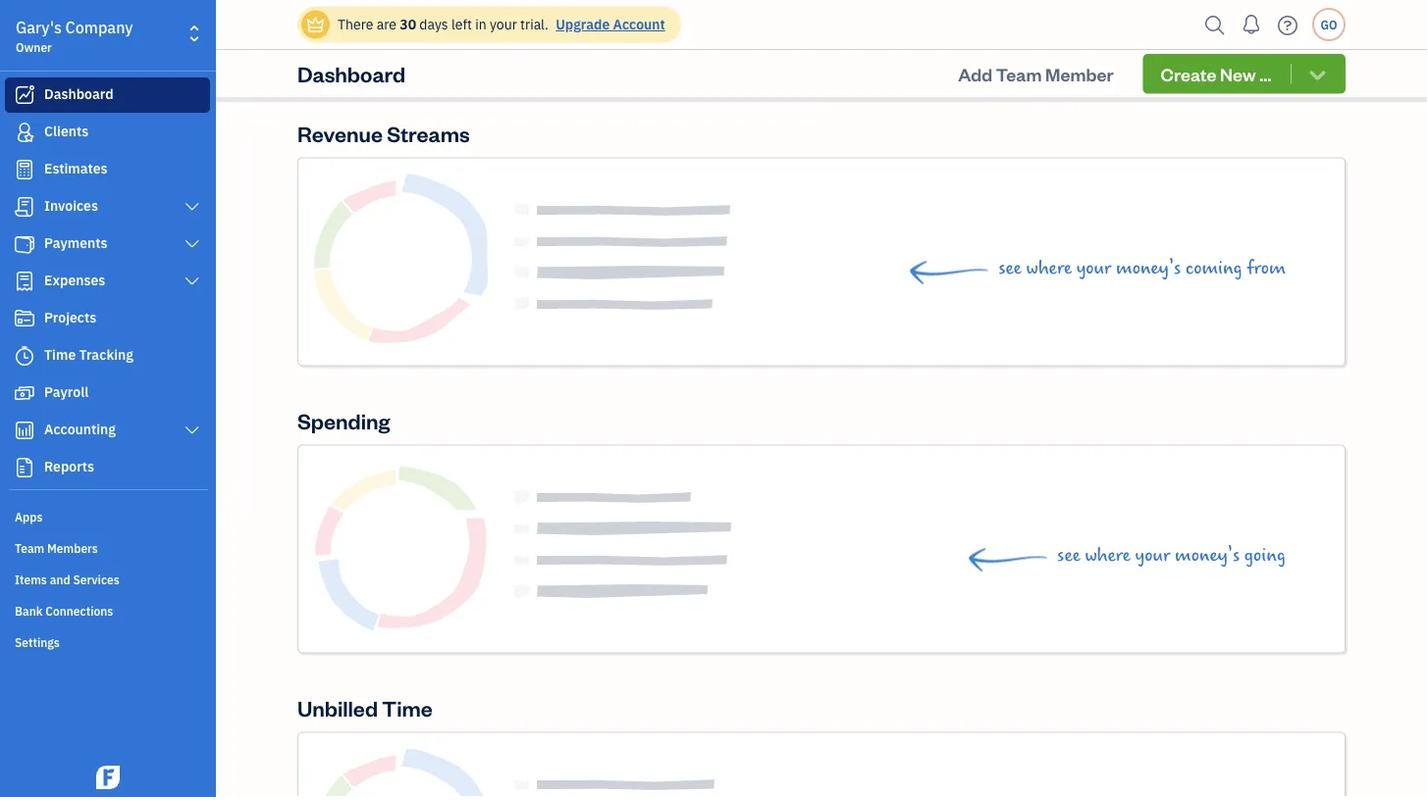 Task type: locate. For each thing, give the bounding box(es) containing it.
money image
[[13, 384, 36, 403]]

payroll
[[44, 383, 89, 401]]

0 vertical spatial team
[[996, 62, 1042, 85]]

your
[[490, 15, 517, 33], [1076, 258, 1111, 279], [1135, 545, 1170, 567]]

1 horizontal spatial see
[[1057, 545, 1080, 567]]

items and services
[[15, 572, 119, 588]]

chevron large down image for accounting
[[183, 423, 201, 439]]

create new … button
[[1143, 54, 1346, 94]]

1 chevron large down image from the top
[[183, 199, 201, 215]]

create new …
[[1161, 62, 1271, 85]]

your for see where your money's going
[[1135, 545, 1170, 567]]

team
[[996, 62, 1042, 85], [15, 541, 44, 557]]

settings link
[[5, 627, 210, 657]]

1 vertical spatial see
[[1057, 545, 1080, 567]]

chevron large down image
[[183, 237, 201, 252], [183, 423, 201, 439]]

payments
[[44, 234, 108, 252]]

2 chevron large down image from the top
[[183, 274, 201, 290]]

clients link
[[5, 115, 210, 150]]

chevron large down image down payroll "link"
[[183, 423, 201, 439]]

1 vertical spatial chevron large down image
[[183, 423, 201, 439]]

1 vertical spatial team
[[15, 541, 44, 557]]

0 vertical spatial chevron large down image
[[183, 199, 201, 215]]

see for see where your money's coming from
[[998, 258, 1022, 279]]

team down apps on the bottom left of page
[[15, 541, 44, 557]]

0 horizontal spatial team
[[15, 541, 44, 557]]

see
[[998, 258, 1022, 279], [1057, 545, 1080, 567]]

company
[[65, 17, 133, 38]]

money's for going
[[1175, 545, 1240, 567]]

revenue streams
[[297, 120, 470, 148]]

chevron large down image up "payments" link
[[183, 199, 201, 215]]

money's
[[1116, 258, 1181, 279], [1175, 545, 1240, 567]]

from
[[1247, 258, 1286, 279]]

1 horizontal spatial your
[[1076, 258, 1111, 279]]

dashboard image
[[13, 85, 36, 105]]

1 horizontal spatial team
[[996, 62, 1042, 85]]

time
[[44, 346, 76, 364], [382, 695, 433, 723]]

chevron large down image inside the 'accounting' link
[[183, 423, 201, 439]]

go
[[1321, 17, 1337, 32]]

notifications image
[[1236, 5, 1267, 44]]

1 vertical spatial time
[[382, 695, 433, 723]]

0 vertical spatial chevron large down image
[[183, 237, 201, 252]]

team members link
[[5, 533, 210, 562]]

payments link
[[5, 227, 210, 262]]

are
[[377, 15, 396, 33]]

chevron large down image for invoices
[[183, 199, 201, 215]]

dashboard up "clients"
[[44, 85, 113, 103]]

team right add
[[996, 62, 1042, 85]]

team members
[[15, 541, 98, 557]]

estimates
[[44, 159, 108, 178]]

1 vertical spatial your
[[1076, 258, 1111, 279]]

0 vertical spatial money's
[[1116, 258, 1181, 279]]

1 vertical spatial where
[[1085, 545, 1131, 567]]

dashboard
[[297, 60, 405, 88], [44, 85, 113, 103]]

0 horizontal spatial see
[[998, 258, 1022, 279]]

clients
[[44, 122, 89, 140]]

2 chevron large down image from the top
[[183, 423, 201, 439]]

invoices
[[44, 197, 98, 215]]

team inside button
[[996, 62, 1042, 85]]

chevron large down image inside "payments" link
[[183, 237, 201, 252]]

invoices link
[[5, 189, 210, 225]]

coming
[[1186, 258, 1242, 279]]

chevrondown image
[[1306, 64, 1329, 84]]

in
[[475, 15, 486, 33]]

settings
[[15, 635, 60, 651]]

time tracking link
[[5, 339, 210, 374]]

gary's company owner
[[16, 17, 133, 55]]

time right unbilled
[[382, 695, 433, 723]]

where for see where your money's going
[[1085, 545, 1131, 567]]

report image
[[13, 458, 36, 478]]

items
[[15, 572, 47, 588]]

upgrade account link
[[552, 15, 665, 33]]

chevron large down image inside the expenses link
[[183, 274, 201, 290]]

gary's
[[16, 17, 62, 38]]

chevron large down image
[[183, 199, 201, 215], [183, 274, 201, 290]]

unbilled time
[[297, 695, 433, 723]]

0 horizontal spatial where
[[1026, 258, 1072, 279]]

money's left coming
[[1116, 258, 1181, 279]]

1 horizontal spatial where
[[1085, 545, 1131, 567]]

0 vertical spatial time
[[44, 346, 76, 364]]

1 vertical spatial chevron large down image
[[183, 274, 201, 290]]

0 vertical spatial see
[[998, 258, 1022, 279]]

0 horizontal spatial time
[[44, 346, 76, 364]]

account
[[613, 15, 665, 33]]

dashboard link
[[5, 78, 210, 113]]

2 vertical spatial your
[[1135, 545, 1170, 567]]

and
[[50, 572, 70, 588]]

projects
[[44, 309, 96, 327]]

1 vertical spatial money's
[[1175, 545, 1240, 567]]

money's left going
[[1175, 545, 1240, 567]]

where
[[1026, 258, 1072, 279], [1085, 545, 1131, 567]]

chevron large down image for expenses
[[183, 274, 201, 290]]

chevron large down image for payments
[[183, 237, 201, 252]]

trial.
[[520, 15, 549, 33]]

chevron large down image up the expenses link
[[183, 237, 201, 252]]

go button
[[1312, 8, 1346, 41]]

time tracking
[[44, 346, 133, 364]]

see where your money's coming from
[[998, 258, 1286, 279]]

0 vertical spatial where
[[1026, 258, 1072, 279]]

0 horizontal spatial dashboard
[[44, 85, 113, 103]]

1 chevron large down image from the top
[[183, 237, 201, 252]]

time right "timer" image
[[44, 346, 76, 364]]

chevron large down image inside invoices link
[[183, 199, 201, 215]]

time inside main element
[[44, 346, 76, 364]]

…
[[1260, 62, 1271, 85]]

unbilled
[[297, 695, 378, 723]]

connections
[[45, 604, 113, 619]]

chevron large down image up projects link
[[183, 274, 201, 290]]

dashboard down there
[[297, 60, 405, 88]]

payroll link
[[5, 376, 210, 411]]

freshbooks image
[[92, 767, 124, 790]]

payment image
[[13, 235, 36, 254]]

bank connections
[[15, 604, 113, 619]]

add
[[958, 62, 992, 85]]

revenue
[[297, 120, 383, 148]]

2 horizontal spatial your
[[1135, 545, 1170, 567]]

apps
[[15, 509, 43, 525]]

0 horizontal spatial your
[[490, 15, 517, 33]]

there are 30 days left in your trial. upgrade account
[[338, 15, 665, 33]]

new
[[1220, 62, 1256, 85]]



Task type: vqa. For each thing, say whether or not it's contained in the screenshot.
the
no



Task type: describe. For each thing, give the bounding box(es) containing it.
chart image
[[13, 421, 36, 441]]

there
[[338, 15, 373, 33]]

1 horizontal spatial time
[[382, 695, 433, 723]]

reports
[[44, 458, 94, 476]]

30
[[400, 15, 416, 33]]

estimates link
[[5, 152, 210, 187]]

team inside main element
[[15, 541, 44, 557]]

see for see where your money's going
[[1057, 545, 1080, 567]]

crown image
[[305, 14, 326, 35]]

1 horizontal spatial dashboard
[[297, 60, 405, 88]]

upgrade
[[556, 15, 610, 33]]

search image
[[1199, 10, 1231, 40]]

items and services link
[[5, 564, 210, 594]]

invoice image
[[13, 197, 36, 217]]

owner
[[16, 39, 52, 55]]

bank
[[15, 604, 43, 619]]

money's for coming
[[1116, 258, 1181, 279]]

member
[[1045, 62, 1114, 85]]

see where your money's going
[[1057, 545, 1286, 567]]

add team member
[[958, 62, 1114, 85]]

apps link
[[5, 502, 210, 531]]

members
[[47, 541, 98, 557]]

expenses link
[[5, 264, 210, 299]]

tracking
[[79, 346, 133, 364]]

main element
[[0, 0, 265, 798]]

spending
[[297, 407, 390, 435]]

add team member button
[[941, 54, 1131, 93]]

bank connections link
[[5, 596, 210, 625]]

days
[[419, 15, 448, 33]]

expense image
[[13, 272, 36, 292]]

projects link
[[5, 301, 210, 337]]

accounting link
[[5, 413, 210, 449]]

client image
[[13, 123, 36, 142]]

expenses
[[44, 271, 105, 290]]

dashboard inside main element
[[44, 85, 113, 103]]

your for see where your money's coming from
[[1076, 258, 1111, 279]]

reports link
[[5, 451, 210, 486]]

left
[[451, 15, 472, 33]]

project image
[[13, 309, 36, 329]]

where for see where your money's coming from
[[1026, 258, 1072, 279]]

accounting
[[44, 421, 116, 439]]

create
[[1161, 62, 1217, 85]]

streams
[[387, 120, 470, 148]]

0 vertical spatial your
[[490, 15, 517, 33]]

go to help image
[[1272, 10, 1303, 40]]

estimate image
[[13, 160, 36, 180]]

going
[[1244, 545, 1286, 567]]

services
[[73, 572, 119, 588]]

timer image
[[13, 346, 36, 366]]



